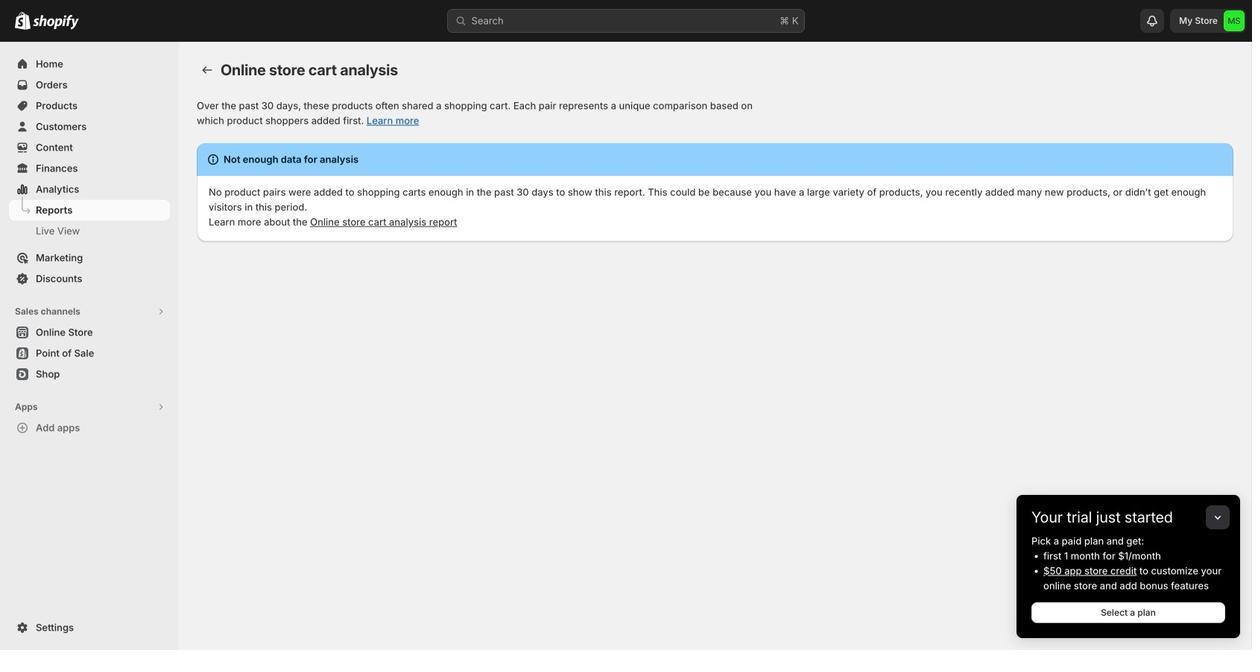 Task type: describe. For each thing, give the bounding box(es) containing it.
my store image
[[1224, 10, 1245, 31]]

shopify image
[[33, 15, 79, 30]]

shopify image
[[15, 12, 31, 30]]



Task type: vqa. For each thing, say whether or not it's contained in the screenshot.
Search collections TEXT BOX
no



